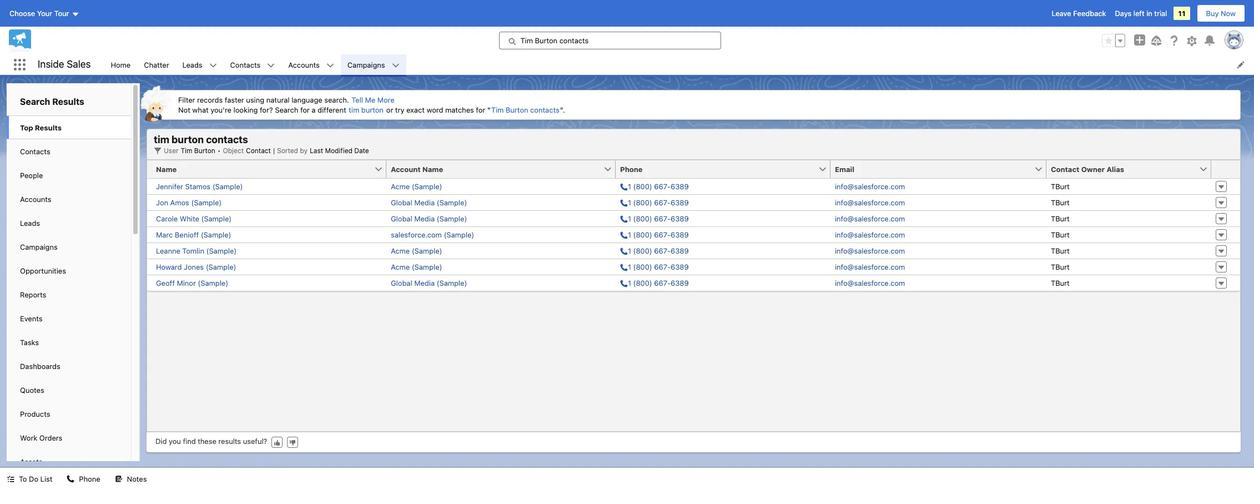 Task type: vqa. For each thing, say whether or not it's contained in the screenshot.
"Assets" link
yes



Task type: describe. For each thing, give the bounding box(es) containing it.
acme (sample) link for howard jones (sample)
[[391, 262, 442, 271]]

text default image for to do list
[[7, 476, 14, 483]]

do
[[29, 475, 38, 484]]

products
[[20, 410, 50, 418]]

results
[[218, 437, 241, 446]]

leanne
[[156, 246, 180, 255]]

looking
[[234, 106, 258, 114]]

1 vertical spatial phone
[[79, 475, 100, 484]]

contact owner alias
[[1051, 165, 1125, 174]]

grid containing name
[[147, 160, 1241, 291]]

global media (sample) for carole white (sample)
[[391, 214, 467, 223]]

text default image inside the phone button
[[67, 476, 75, 483]]

2 horizontal spatial burton
[[535, 36, 558, 45]]

info@salesforce.com for jon amos (sample)
[[835, 198, 905, 207]]

accounts list item
[[282, 54, 341, 75]]

1 vertical spatial accounts link
[[7, 187, 131, 211]]

trial
[[1155, 9, 1168, 18]]

you
[[169, 437, 181, 446]]

1 (800) 667-6389 for marc benioff (sample)
[[628, 230, 689, 239]]

phone element
[[616, 160, 838, 179]]

text default image for contacts
[[267, 62, 275, 69]]

me
[[365, 96, 376, 104]]

in
[[1147, 9, 1153, 18]]

leanne tomlin (sample) link
[[156, 246, 237, 255]]

buy
[[1207, 9, 1219, 18]]

(800) for howard jones (sample)
[[633, 262, 652, 271]]

667- for jon amos (sample)
[[654, 198, 671, 207]]

tburt for jennifer stamos (sample)
[[1051, 182, 1070, 191]]

0 horizontal spatial search
[[20, 97, 50, 107]]

info@salesforce.com link for geoff minor (sample)
[[835, 279, 905, 287]]

find
[[183, 437, 196, 446]]

records
[[197, 96, 223, 104]]

tim inside button
[[521, 36, 533, 45]]

1 (800) 667-6389 for geoff minor (sample)
[[628, 279, 689, 287]]

info@salesforce.com link for howard jones (sample)
[[835, 262, 905, 271]]

tim burton contacts
[[154, 134, 248, 146]]

benioff
[[175, 230, 199, 239]]

(800) for jon amos (sample)
[[633, 198, 652, 207]]

search inside filter records faster using natural language search. tell me more not what you're looking for? search for a different tim burton or try exact word matches for " tim burton contacts ".
[[275, 106, 298, 114]]

(800) for jennifer stamos (sample)
[[633, 182, 652, 191]]

to do list button
[[0, 468, 59, 490]]

0 horizontal spatial phone button
[[60, 468, 107, 490]]

howard
[[156, 262, 182, 271]]

acme for leanne tomlin (sample)
[[391, 246, 410, 255]]

howard jones (sample)
[[156, 262, 236, 271]]

days
[[1115, 9, 1132, 18]]

quotes
[[20, 386, 44, 395]]

contacts for tim burton contacts
[[206, 134, 248, 146]]

not
[[178, 106, 190, 114]]

different
[[318, 106, 346, 114]]

by
[[300, 146, 308, 155]]

1 vertical spatial burton
[[172, 134, 204, 146]]

a
[[312, 106, 316, 114]]

jon
[[156, 198, 168, 207]]

email button
[[831, 160, 1035, 178]]

1 for jon amos (sample)
[[628, 198, 631, 207]]

leads list item
[[176, 54, 224, 75]]

1 for geoff minor (sample)
[[628, 279, 631, 287]]

buy now button
[[1197, 4, 1246, 22]]

acme (sample) for jennifer stamos (sample)
[[391, 182, 442, 191]]

salesforce.com (sample) link
[[391, 230, 474, 239]]

marc
[[156, 230, 173, 239]]

667- for howard jones (sample)
[[654, 262, 671, 271]]

tburt for geoff minor (sample)
[[1051, 279, 1070, 287]]

global media (sample) link for jon amos (sample)
[[391, 198, 467, 207]]

burton inside filter records faster using natural language search. tell me more not what you're looking for? search for a different tim burton or try exact word matches for " tim burton contacts ".
[[361, 106, 384, 114]]

contacts list item
[[224, 54, 282, 75]]

1 (800) 667-6389 link for geoff minor (sample)
[[620, 279, 689, 288]]

667- for geoff minor (sample)
[[654, 279, 671, 287]]

tomlin
[[182, 246, 204, 255]]

choose
[[9, 9, 35, 18]]

1 (800) 667-6389 link for jennifer stamos (sample)
[[620, 182, 689, 191]]

info@salesforce.com link for leanne tomlin (sample)
[[835, 246, 905, 255]]

alias
[[1107, 165, 1125, 174]]

media for jon amos (sample)
[[414, 198, 435, 207]]

1 for carole white (sample)
[[628, 214, 631, 223]]

home link
[[104, 54, 137, 75]]

info@salesforce.com link for marc benioff (sample)
[[835, 230, 905, 239]]

date
[[354, 146, 369, 155]]

top results link
[[7, 116, 131, 139]]

did
[[156, 437, 167, 446]]

667- for marc benioff (sample)
[[654, 230, 671, 239]]

text default image left user
[[154, 147, 162, 155]]

tim inside filter records faster using natural language search. tell me more not what you're looking for? search for a different tim burton or try exact word matches for " tim burton contacts ".
[[491, 106, 504, 114]]

work orders
[[20, 433, 62, 442]]

(800) for marc benioff (sample)
[[633, 230, 652, 239]]

geoff minor (sample) link
[[156, 279, 228, 287]]

account name button
[[387, 160, 604, 178]]

now
[[1221, 9, 1236, 18]]

jennifer
[[156, 182, 183, 191]]

1 (800) 667-6389 link for jon amos (sample)
[[620, 198, 689, 207]]

events
[[20, 314, 42, 323]]

carole white (sample) link
[[156, 214, 232, 223]]

list containing home
[[104, 54, 1255, 75]]

1 (800) 667-6389 link for marc benioff (sample)
[[620, 230, 689, 239]]

contact owner alias element
[[1047, 160, 1219, 179]]

notes button
[[108, 468, 154, 490]]

work
[[20, 433, 37, 442]]

".
[[560, 106, 565, 114]]

these
[[198, 437, 217, 446]]

for?
[[260, 106, 273, 114]]

contact inside button
[[1051, 165, 1080, 174]]

modified
[[325, 146, 353, 155]]

tour
[[54, 9, 69, 18]]

tim burton button
[[348, 105, 384, 115]]

choose your tour
[[9, 9, 69, 18]]

1 (800) 667-6389 link for leanne tomlin (sample)
[[620, 246, 689, 256]]

tasks link
[[7, 330, 131, 354]]

6389 for carole white (sample)
[[671, 214, 689, 223]]

account name element
[[387, 160, 623, 179]]

results for search results
[[52, 97, 84, 107]]

contacts for tim burton contacts
[[560, 36, 589, 45]]

try
[[395, 106, 405, 114]]

tim inside filter records faster using natural language search. tell me more not what you're looking for? search for a different tim burton or try exact word matches for " tim burton contacts ".
[[349, 106, 359, 114]]

jon amos (sample)
[[156, 198, 222, 207]]

assets link
[[7, 450, 131, 474]]

acme for jennifer stamos (sample)
[[391, 182, 410, 191]]

natural
[[266, 96, 290, 104]]

tell
[[352, 96, 363, 104]]

1 (800) 667-6389 for howard jones (sample)
[[628, 262, 689, 271]]

action element
[[1212, 160, 1241, 179]]

filter
[[178, 96, 195, 104]]

667- for leanne tomlin (sample)
[[654, 246, 671, 255]]

info@salesforce.com for jennifer stamos (sample)
[[835, 182, 905, 191]]

carole white (sample)
[[156, 214, 232, 223]]

reports
[[20, 290, 46, 299]]

owner
[[1082, 165, 1105, 174]]

acme (sample) link for leanne tomlin (sample)
[[391, 246, 442, 255]]

account
[[391, 165, 421, 174]]

matches
[[445, 106, 474, 114]]

1 horizontal spatial phone
[[620, 165, 643, 174]]

tell me more button
[[351, 95, 395, 105]]

info@salesforce.com for marc benioff (sample)
[[835, 230, 905, 239]]

jones
[[184, 262, 204, 271]]

leads for the topmost leads link
[[182, 60, 203, 69]]

marc benioff (sample)
[[156, 230, 231, 239]]

contacts inside filter records faster using natural language search. tell me more not what you're looking for? search for a different tim burton or try exact word matches for " tim burton contacts ".
[[530, 106, 560, 114]]

global for geoff minor (sample)
[[391, 279, 412, 287]]

search.
[[324, 96, 349, 104]]

results for top results
[[35, 123, 62, 132]]

1 (800) 667-6389 link for carole white (sample)
[[620, 214, 689, 223]]

to
[[19, 475, 27, 484]]



Task type: locate. For each thing, give the bounding box(es) containing it.
notes
[[127, 475, 147, 484]]

2 global media (sample) link from the top
[[391, 214, 467, 223]]

5 1 (800) 667-6389 link from the top
[[620, 246, 689, 256]]

assets
[[20, 457, 42, 466]]

1 (800) 667-6389 for jon amos (sample)
[[628, 198, 689, 207]]

3 acme from the top
[[391, 262, 410, 271]]

last
[[310, 146, 323, 155]]

1 tburt from the top
[[1051, 182, 1070, 191]]

7 info@salesforce.com link from the top
[[835, 279, 905, 287]]

people
[[20, 171, 43, 180]]

"
[[487, 106, 491, 114]]

1 global from the top
[[391, 198, 412, 207]]

5 tburt from the top
[[1051, 246, 1070, 255]]

4 667- from the top
[[654, 230, 671, 239]]

2 text default image from the left
[[115, 476, 123, 483]]

language
[[292, 96, 322, 104]]

acme (sample) for leanne tomlin (sample)
[[391, 246, 442, 255]]

4 1 (800) 667-6389 from the top
[[628, 230, 689, 239]]

1 horizontal spatial tim
[[491, 106, 504, 114]]

info@salesforce.com link for carole white (sample)
[[835, 214, 905, 223]]

2 tburt from the top
[[1051, 198, 1070, 207]]

leads link up "opportunities" link
[[7, 211, 131, 235]]

marc benioff (sample) link
[[156, 230, 231, 239]]

2 media from the top
[[414, 214, 435, 223]]

acme (sample) link
[[391, 182, 442, 191], [391, 246, 442, 255], [391, 262, 442, 271]]

campaigns up opportunities
[[20, 242, 58, 251]]

text default image inside campaigns list item
[[392, 62, 400, 69]]

1 for howard jones (sample)
[[628, 262, 631, 271]]

global media (sample) for geoff minor (sample)
[[391, 279, 467, 287]]

2 vertical spatial burton
[[194, 146, 215, 155]]

media for geoff minor (sample)
[[414, 279, 435, 287]]

contact left | on the top
[[246, 146, 271, 155]]

contacts up using
[[230, 60, 261, 69]]

text default image down assets link
[[67, 476, 75, 483]]

burton inside filter records faster using natural language search. tell me more not what you're looking for? search for a different tim burton or try exact word matches for " tim burton contacts ".
[[506, 106, 528, 114]]

1 horizontal spatial text default image
[[115, 476, 123, 483]]

0 vertical spatial leads
[[182, 60, 203, 69]]

1 vertical spatial tim burton contacts button
[[491, 105, 560, 115]]

1 vertical spatial accounts
[[20, 195, 51, 204]]

5 info@salesforce.com link from the top
[[835, 246, 905, 255]]

campaigns link up me
[[341, 54, 392, 75]]

0 vertical spatial tim burton contacts button
[[499, 32, 721, 49]]

3 media from the top
[[414, 279, 435, 287]]

1 horizontal spatial contacts link
[[224, 54, 267, 75]]

text default image inside contacts list item
[[267, 62, 275, 69]]

6 info@salesforce.com link from the top
[[835, 262, 905, 271]]

1 horizontal spatial leads link
[[176, 54, 209, 75]]

4 info@salesforce.com from the top
[[835, 230, 905, 239]]

accounts link down people
[[7, 187, 131, 211]]

1 vertical spatial contacts
[[20, 147, 50, 156]]

text default image up the 'more'
[[392, 62, 400, 69]]

text default image for campaigns
[[392, 62, 400, 69]]

6 (800) from the top
[[633, 262, 652, 271]]

search up top results in the top left of the page
[[20, 97, 50, 107]]

2 vertical spatial global media (sample)
[[391, 279, 467, 287]]

5 (800) from the top
[[633, 246, 652, 255]]

1 (800) 667-6389 link for howard jones (sample)
[[620, 262, 689, 272]]

acme (sample) for howard jones (sample)
[[391, 262, 442, 271]]

4 (800) from the top
[[633, 230, 652, 239]]

text default image up records at the top left
[[209, 62, 217, 69]]

your
[[37, 9, 52, 18]]

1 global media (sample) from the top
[[391, 198, 467, 207]]

0 vertical spatial acme (sample) link
[[391, 182, 442, 191]]

tasks
[[20, 338, 39, 347]]

info@salesforce.com for howard jones (sample)
[[835, 262, 905, 271]]

global down salesforce.com
[[391, 279, 412, 287]]

1 (800) 667-6389 link
[[620, 182, 689, 191], [620, 198, 689, 207], [620, 214, 689, 223], [620, 230, 689, 239], [620, 246, 689, 256], [620, 262, 689, 272], [620, 279, 689, 288]]

campaigns link up opportunities
[[7, 235, 131, 259]]

0 horizontal spatial phone
[[79, 475, 100, 484]]

search results
[[20, 97, 84, 107]]

3 6389 from the top
[[671, 214, 689, 223]]

7 (800) from the top
[[633, 279, 652, 287]]

opportunities link
[[7, 259, 131, 283]]

0 horizontal spatial leads
[[20, 219, 40, 227]]

4 6389 from the top
[[671, 230, 689, 239]]

1 (800) 667-6389
[[628, 182, 689, 191], [628, 198, 689, 207], [628, 214, 689, 223], [628, 230, 689, 239], [628, 246, 689, 255], [628, 262, 689, 271], [628, 279, 689, 287]]

1 for marc benioff (sample)
[[628, 230, 631, 239]]

1 horizontal spatial tim
[[349, 106, 359, 114]]

0 horizontal spatial campaigns link
[[7, 235, 131, 259]]

did you find these results useful?
[[156, 437, 267, 446]]

global up salesforce.com
[[391, 214, 412, 223]]

object
[[223, 146, 244, 155]]

0 vertical spatial global
[[391, 198, 412, 207]]

leads down people
[[20, 219, 40, 227]]

tim
[[349, 106, 359, 114], [154, 134, 169, 146]]

1 horizontal spatial campaigns
[[348, 60, 385, 69]]

faster
[[225, 96, 244, 104]]

1 vertical spatial campaigns link
[[7, 235, 131, 259]]

1 acme from the top
[[391, 182, 410, 191]]

contacts up people
[[20, 147, 50, 156]]

tim up user
[[154, 134, 169, 146]]

global media (sample) link for geoff minor (sample)
[[391, 279, 467, 287]]

0 horizontal spatial campaigns
[[20, 242, 58, 251]]

7 1 from the top
[[628, 279, 631, 287]]

6 info@salesforce.com from the top
[[835, 262, 905, 271]]

2 667- from the top
[[654, 198, 671, 207]]

6389 for jon amos (sample)
[[671, 198, 689, 207]]

text default image inside notes button
[[115, 476, 123, 483]]

global for carole white (sample)
[[391, 214, 412, 223]]

2 vertical spatial acme
[[391, 262, 410, 271]]

tburt for carole white (sample)
[[1051, 214, 1070, 223]]

text default image up "natural"
[[267, 62, 275, 69]]

1 info@salesforce.com from the top
[[835, 182, 905, 191]]

minor
[[177, 279, 196, 287]]

name up the jennifer
[[156, 165, 177, 174]]

1 (800) 667-6389 for jennifer stamos (sample)
[[628, 182, 689, 191]]

1 vertical spatial global media (sample) link
[[391, 214, 467, 223]]

2 vertical spatial global
[[391, 279, 412, 287]]

2 acme from the top
[[391, 246, 410, 255]]

for
[[300, 106, 310, 114], [476, 106, 486, 114]]

2 1 (800) 667-6389 from the top
[[628, 198, 689, 207]]

2 info@salesforce.com from the top
[[835, 198, 905, 207]]

1 (800) 667-6389 for carole white (sample)
[[628, 214, 689, 223]]

accounts for bottommost accounts 'link'
[[20, 195, 51, 204]]

2 vertical spatial tim
[[181, 146, 192, 155]]

text default image inside 'leads' list item
[[209, 62, 217, 69]]

tburt for jon amos (sample)
[[1051, 198, 1070, 207]]

3 1 (800) 667-6389 from the top
[[628, 214, 689, 223]]

top results
[[20, 123, 62, 132]]

or
[[386, 106, 393, 114]]

using
[[246, 96, 264, 104]]

tburt for marc benioff (sample)
[[1051, 230, 1070, 239]]

2 acme (sample) from the top
[[391, 246, 442, 255]]

1 (800) 667-6389 for leanne tomlin (sample)
[[628, 246, 689, 255]]

1 vertical spatial contact
[[1051, 165, 1080, 174]]

text default image
[[209, 62, 217, 69], [267, 62, 275, 69], [326, 62, 334, 69], [392, 62, 400, 69], [154, 147, 162, 155], [67, 476, 75, 483]]

0 vertical spatial leads link
[[176, 54, 209, 75]]

1 1 (800) 667-6389 link from the top
[[620, 182, 689, 191]]

0 vertical spatial contacts link
[[224, 54, 267, 75]]

0 vertical spatial campaigns
[[348, 60, 385, 69]]

0 vertical spatial acme (sample)
[[391, 182, 442, 191]]

1 vertical spatial phone button
[[60, 468, 107, 490]]

3 global media (sample) from the top
[[391, 279, 467, 287]]

global down account
[[391, 198, 412, 207]]

list
[[104, 54, 1255, 75]]

geoff
[[156, 279, 175, 287]]

0 horizontal spatial accounts
[[20, 195, 51, 204]]

burton up user
[[172, 134, 204, 146]]

1 vertical spatial campaigns
[[20, 242, 58, 251]]

6 6389 from the top
[[671, 262, 689, 271]]

1 info@salesforce.com link from the top
[[835, 182, 905, 191]]

orders
[[39, 433, 62, 442]]

2 info@salesforce.com link from the top
[[835, 198, 905, 207]]

667- for jennifer stamos (sample)
[[654, 182, 671, 191]]

0 horizontal spatial leads link
[[7, 211, 131, 235]]

leads inside 'leads' list item
[[182, 60, 203, 69]]

info@salesforce.com for leanne tomlin (sample)
[[835, 246, 905, 255]]

name right account
[[423, 165, 443, 174]]

2 1 from the top
[[628, 198, 631, 207]]

tburt for howard jones (sample)
[[1051, 262, 1070, 271]]

grid
[[147, 160, 1241, 291]]

info@salesforce.com for carole white (sample)
[[835, 214, 905, 223]]

4 tburt from the top
[[1051, 230, 1070, 239]]

0 vertical spatial accounts
[[288, 60, 320, 69]]

6389 for howard jones (sample)
[[671, 262, 689, 271]]

0 horizontal spatial contacts
[[20, 147, 50, 156]]

top
[[20, 123, 33, 132]]

acme for howard jones (sample)
[[391, 262, 410, 271]]

campaigns up me
[[348, 60, 385, 69]]

2 6389 from the top
[[671, 198, 689, 207]]

burton
[[535, 36, 558, 45], [506, 106, 528, 114], [194, 146, 215, 155]]

tburt for leanne tomlin (sample)
[[1051, 246, 1070, 255]]

1 horizontal spatial burton
[[506, 106, 528, 114]]

3 acme (sample) link from the top
[[391, 262, 442, 271]]

global media (sample) link
[[391, 198, 467, 207], [391, 214, 467, 223], [391, 279, 467, 287]]

1 for jennifer stamos (sample)
[[628, 182, 631, 191]]

amos
[[170, 198, 189, 207]]

0 vertical spatial burton
[[535, 36, 558, 45]]

text default image for accounts
[[326, 62, 334, 69]]

home
[[111, 60, 131, 69]]

2 horizontal spatial tim
[[521, 36, 533, 45]]

1 (800) from the top
[[633, 182, 652, 191]]

campaigns inside list item
[[348, 60, 385, 69]]

0 vertical spatial contacts
[[230, 60, 261, 69]]

group
[[1102, 34, 1126, 47]]

acme
[[391, 182, 410, 191], [391, 246, 410, 255], [391, 262, 410, 271]]

1 horizontal spatial phone button
[[616, 160, 819, 178]]

1 acme (sample) link from the top
[[391, 182, 442, 191]]

contact
[[246, 146, 271, 155], [1051, 165, 1080, 174]]

0 horizontal spatial name
[[156, 165, 177, 174]]

campaigns list item
[[341, 54, 406, 75]]

text default image
[[7, 476, 14, 483], [115, 476, 123, 483]]

acme (sample) link for jennifer stamos (sample)
[[391, 182, 442, 191]]

1 text default image from the left
[[7, 476, 14, 483]]

3 1 from the top
[[628, 214, 631, 223]]

2 acme (sample) link from the top
[[391, 246, 442, 255]]

1 acme (sample) from the top
[[391, 182, 442, 191]]

2 for from the left
[[476, 106, 486, 114]]

7 1 (800) 667-6389 link from the top
[[620, 279, 689, 288]]

0 vertical spatial contact
[[246, 146, 271, 155]]

7 tburt from the top
[[1051, 279, 1070, 287]]

1 6389 from the top
[[671, 182, 689, 191]]

info@salesforce.com link for jon amos (sample)
[[835, 198, 905, 207]]

tim
[[521, 36, 533, 45], [491, 106, 504, 114], [181, 146, 192, 155]]

geoff minor (sample)
[[156, 279, 228, 287]]

1 for from the left
[[300, 106, 310, 114]]

0 vertical spatial global media (sample) link
[[391, 198, 467, 207]]

1 vertical spatial acme (sample)
[[391, 246, 442, 255]]

2 vertical spatial acme (sample)
[[391, 262, 442, 271]]

1 horizontal spatial accounts
[[288, 60, 320, 69]]

5 info@salesforce.com from the top
[[835, 246, 905, 255]]

4 info@salesforce.com link from the top
[[835, 230, 905, 239]]

text default image for leads
[[209, 62, 217, 69]]

0 vertical spatial tim
[[521, 36, 533, 45]]

0 vertical spatial contacts
[[560, 36, 589, 45]]

2 vertical spatial contacts
[[206, 134, 248, 146]]

global media (sample)
[[391, 198, 467, 207], [391, 214, 467, 223], [391, 279, 467, 287]]

1 1 (800) 667-6389 from the top
[[628, 182, 689, 191]]

for left 'a'
[[300, 106, 310, 114]]

jon amos (sample) link
[[156, 198, 222, 207]]

0 horizontal spatial burton
[[194, 146, 215, 155]]

7 667- from the top
[[654, 279, 671, 287]]

3 1 (800) 667-6389 link from the top
[[620, 214, 689, 223]]

2 (800) from the top
[[633, 198, 652, 207]]

0 vertical spatial phone button
[[616, 160, 819, 178]]

results
[[52, 97, 84, 107], [35, 123, 62, 132]]

contact owner alias button
[[1047, 160, 1200, 178]]

1 vertical spatial contacts link
[[7, 139, 131, 163]]

global media (sample) link for carole white (sample)
[[391, 214, 467, 223]]

info@salesforce.com for geoff minor (sample)
[[835, 279, 905, 287]]

0 vertical spatial media
[[414, 198, 435, 207]]

0 horizontal spatial accounts link
[[7, 187, 131, 211]]

1 name from the left
[[156, 165, 177, 174]]

1 horizontal spatial contact
[[1051, 165, 1080, 174]]

3 global from the top
[[391, 279, 412, 287]]

inside
[[38, 58, 64, 70]]

salesforce.com
[[391, 230, 442, 239]]

3 global media (sample) link from the top
[[391, 279, 467, 287]]

1 for leanne tomlin (sample)
[[628, 246, 631, 255]]

left
[[1134, 9, 1145, 18]]

accounts for accounts 'link' to the top
[[288, 60, 320, 69]]

3 667- from the top
[[654, 214, 671, 223]]

0 horizontal spatial contact
[[246, 146, 271, 155]]

search down "natural"
[[275, 106, 298, 114]]

(800) for geoff minor (sample)
[[633, 279, 652, 287]]

for left "
[[476, 106, 486, 114]]

salesforce.com (sample)
[[391, 230, 474, 239]]

1 horizontal spatial name
[[423, 165, 443, 174]]

1 vertical spatial leads
[[20, 219, 40, 227]]

2 global from the top
[[391, 214, 412, 223]]

1 vertical spatial acme
[[391, 246, 410, 255]]

6 1 (800) 667-6389 link from the top
[[620, 262, 689, 272]]

3 (800) from the top
[[633, 214, 652, 223]]

7 6389 from the top
[[671, 279, 689, 287]]

chatter link
[[137, 54, 176, 75]]

5 1 from the top
[[628, 246, 631, 255]]

text default image up the search.
[[326, 62, 334, 69]]

burton down the "tell me more" button
[[361, 106, 384, 114]]

3 info@salesforce.com from the top
[[835, 214, 905, 223]]

1 horizontal spatial accounts link
[[282, 54, 326, 75]]

name button
[[147, 160, 374, 178]]

dashboards
[[20, 362, 60, 371]]

1 horizontal spatial search
[[275, 106, 298, 114]]

feedback
[[1074, 9, 1107, 18]]

results right top
[[35, 123, 62, 132]]

text default image inside the accounts list item
[[326, 62, 334, 69]]

leads up filter
[[182, 60, 203, 69]]

name element
[[147, 160, 393, 179]]

results up top results link
[[52, 97, 84, 107]]

1 horizontal spatial burton
[[361, 106, 384, 114]]

acme (sample)
[[391, 182, 442, 191], [391, 246, 442, 255], [391, 262, 442, 271]]

1 vertical spatial media
[[414, 214, 435, 223]]

0 horizontal spatial contacts link
[[7, 139, 131, 163]]

global media (sample) for jon amos (sample)
[[391, 198, 467, 207]]

1 vertical spatial burton
[[506, 106, 528, 114]]

1 horizontal spatial for
[[476, 106, 486, 114]]

1
[[628, 182, 631, 191], [628, 198, 631, 207], [628, 214, 631, 223], [628, 230, 631, 239], [628, 246, 631, 255], [628, 262, 631, 271], [628, 279, 631, 287]]

5 667- from the top
[[654, 246, 671, 255]]

1 1 from the top
[[628, 182, 631, 191]]

account name
[[391, 165, 443, 174]]

6389 for leanne tomlin (sample)
[[671, 246, 689, 255]]

jennifer stamos (sample) link
[[156, 182, 243, 191]]

5 6389 from the top
[[671, 246, 689, 255]]

4 1 from the top
[[628, 230, 631, 239]]

1 horizontal spatial leads
[[182, 60, 203, 69]]

howard jones (sample) link
[[156, 262, 236, 271]]

6 tburt from the top
[[1051, 262, 1070, 271]]

2 vertical spatial acme (sample) link
[[391, 262, 442, 271]]

email element
[[831, 160, 1054, 179]]

3 acme (sample) from the top
[[391, 262, 442, 271]]

0 vertical spatial accounts link
[[282, 54, 326, 75]]

text default image left notes
[[115, 476, 123, 483]]

list
[[40, 475, 52, 484]]

work orders link
[[7, 426, 131, 450]]

0 vertical spatial phone
[[620, 165, 643, 174]]

useful?
[[243, 437, 267, 446]]

1 vertical spatial leads link
[[7, 211, 131, 235]]

media for carole white (sample)
[[414, 214, 435, 223]]

1 horizontal spatial contacts
[[230, 60, 261, 69]]

•
[[218, 146, 221, 155]]

6 1 from the top
[[628, 262, 631, 271]]

4 1 (800) 667-6389 link from the top
[[620, 230, 689, 239]]

text default image left to
[[7, 476, 14, 483]]

0 vertical spatial results
[[52, 97, 84, 107]]

leads
[[182, 60, 203, 69], [20, 219, 40, 227]]

1 media from the top
[[414, 198, 435, 207]]

contacts inside list item
[[230, 60, 261, 69]]

leave feedback
[[1052, 9, 1107, 18]]

to do list
[[19, 475, 52, 484]]

leads link up filter
[[176, 54, 209, 75]]

0 vertical spatial burton
[[361, 106, 384, 114]]

accounts link up language
[[282, 54, 326, 75]]

leads for the leftmost leads link
[[20, 219, 40, 227]]

action image
[[1212, 160, 1241, 178]]

5 1 (800) 667-6389 from the top
[[628, 246, 689, 255]]

6389 for marc benioff (sample)
[[671, 230, 689, 239]]

0 horizontal spatial text default image
[[7, 476, 14, 483]]

reports link
[[7, 283, 131, 307]]

contacts link up using
[[224, 54, 267, 75]]

(800) for leanne tomlin (sample)
[[633, 246, 652, 255]]

1 global media (sample) link from the top
[[391, 198, 467, 207]]

0 vertical spatial global media (sample)
[[391, 198, 467, 207]]

exact
[[407, 106, 425, 114]]

1 vertical spatial results
[[35, 123, 62, 132]]

2 global media (sample) from the top
[[391, 214, 467, 223]]

products link
[[7, 402, 131, 426]]

11
[[1179, 9, 1186, 18]]

1 vertical spatial tim
[[154, 134, 169, 146]]

contacts link down top results in the top left of the page
[[7, 139, 131, 163]]

contact left owner
[[1051, 165, 1080, 174]]

(800) for carole white (sample)
[[633, 214, 652, 223]]

3 tburt from the top
[[1051, 214, 1070, 223]]

carole
[[156, 214, 178, 223]]

6389
[[671, 182, 689, 191], [671, 198, 689, 207], [671, 214, 689, 223], [671, 230, 689, 239], [671, 246, 689, 255], [671, 262, 689, 271], [671, 279, 689, 287]]

more
[[377, 96, 395, 104]]

1 vertical spatial global media (sample)
[[391, 214, 467, 223]]

email
[[835, 165, 855, 174]]

1 vertical spatial tim
[[491, 106, 504, 114]]

accounts down people
[[20, 195, 51, 204]]

2 vertical spatial media
[[414, 279, 435, 287]]

leave feedback link
[[1052, 9, 1107, 18]]

global
[[391, 198, 412, 207], [391, 214, 412, 223], [391, 279, 412, 287]]

accounts inside list item
[[288, 60, 320, 69]]

0 vertical spatial tim
[[349, 106, 359, 114]]

0 vertical spatial campaigns link
[[341, 54, 392, 75]]

667- for carole white (sample)
[[654, 214, 671, 223]]

1 667- from the top
[[654, 182, 671, 191]]

7 info@salesforce.com from the top
[[835, 279, 905, 287]]

6389 for jennifer stamos (sample)
[[671, 182, 689, 191]]

tim down tell
[[349, 106, 359, 114]]

1 vertical spatial contacts
[[530, 106, 560, 114]]

2 vertical spatial global media (sample) link
[[391, 279, 467, 287]]

0 vertical spatial acme
[[391, 182, 410, 191]]

0 horizontal spatial tim
[[154, 134, 169, 146]]

2 name from the left
[[423, 165, 443, 174]]

text default image for notes
[[115, 476, 123, 483]]

buy now
[[1207, 9, 1236, 18]]

name
[[156, 165, 177, 174], [423, 165, 443, 174]]

user
[[164, 146, 179, 155]]

2 1 (800) 667-6389 link from the top
[[620, 198, 689, 207]]

6389 for geoff minor (sample)
[[671, 279, 689, 287]]

7 1 (800) 667-6389 from the top
[[628, 279, 689, 287]]

6 1 (800) 667-6389 from the top
[[628, 262, 689, 271]]

0 horizontal spatial burton
[[172, 134, 204, 146]]

white
[[180, 214, 199, 223]]

1 vertical spatial global
[[391, 214, 412, 223]]

3 info@salesforce.com link from the top
[[835, 214, 905, 223]]

1 vertical spatial acme (sample) link
[[391, 246, 442, 255]]

global for jon amos (sample)
[[391, 198, 412, 207]]

accounts up language
[[288, 60, 320, 69]]

info@salesforce.com link for jennifer stamos (sample)
[[835, 182, 905, 191]]

tburt
[[1051, 182, 1070, 191], [1051, 198, 1070, 207], [1051, 214, 1070, 223], [1051, 230, 1070, 239], [1051, 246, 1070, 255], [1051, 262, 1070, 271], [1051, 279, 1070, 287]]

text default image inside to do list button
[[7, 476, 14, 483]]

name inside "element"
[[156, 165, 177, 174]]

0 horizontal spatial for
[[300, 106, 310, 114]]

1 horizontal spatial campaigns link
[[341, 54, 392, 75]]

6 667- from the top
[[654, 262, 671, 271]]

0 horizontal spatial tim
[[181, 146, 192, 155]]



